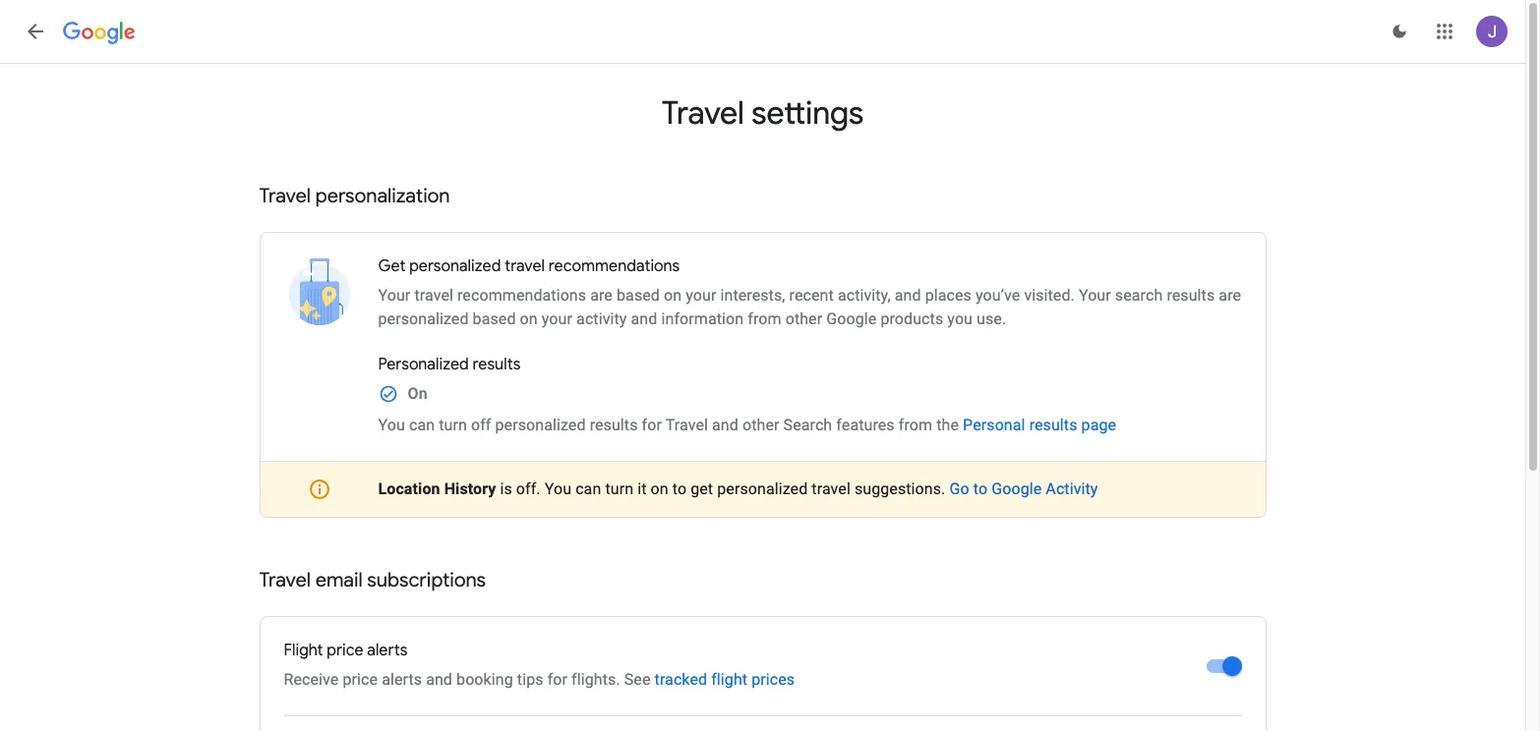 Task type: locate. For each thing, give the bounding box(es) containing it.
personalized right the get
[[717, 480, 808, 499]]

personalized results
[[378, 355, 521, 375]]

get
[[378, 257, 406, 276]]

go back image
[[24, 20, 47, 43]]

personalized
[[409, 257, 501, 276], [378, 310, 469, 329], [495, 416, 586, 435], [717, 480, 808, 499]]

tracked flight prices link
[[655, 671, 795, 690]]

travel for travel personalization
[[259, 184, 311, 209]]

1 horizontal spatial google
[[992, 480, 1042, 499]]

features
[[836, 416, 895, 435]]

you up location
[[378, 416, 405, 435]]

0 vertical spatial other
[[786, 310, 823, 329]]

your left search
[[1079, 286, 1111, 305]]

price
[[327, 641, 364, 661], [343, 671, 378, 690]]

for up it
[[642, 416, 662, 435]]

other inside get personalized travel recommendations your travel recommendations are based on your interests, recent activity, and places you've visited. your search results are personalized based on your activity and information from other google products you use.
[[786, 310, 823, 329]]

results up off
[[473, 355, 521, 375]]

2 are from the left
[[1219, 286, 1241, 305]]

turn left it
[[605, 480, 634, 499]]

1 horizontal spatial can
[[576, 480, 601, 499]]

activity
[[576, 310, 627, 329]]

1 vertical spatial your
[[542, 310, 573, 329]]

and up products
[[895, 286, 921, 305]]

alerts left booking
[[382, 671, 422, 690]]

other left search
[[743, 416, 780, 435]]

1 vertical spatial from
[[899, 416, 933, 435]]

0 vertical spatial based
[[617, 286, 660, 305]]

results
[[1167, 286, 1215, 305], [473, 355, 521, 375], [590, 416, 638, 435], [1030, 416, 1078, 435]]

1 horizontal spatial from
[[899, 416, 933, 435]]

1 horizontal spatial other
[[786, 310, 823, 329]]

1 horizontal spatial for
[[642, 416, 662, 435]]

google left activity
[[992, 480, 1042, 499]]

0 horizontal spatial from
[[748, 310, 782, 329]]

0 horizontal spatial your
[[542, 310, 573, 329]]

0 vertical spatial from
[[748, 310, 782, 329]]

travel for travel settings
[[662, 93, 745, 134]]

from
[[748, 310, 782, 329], [899, 416, 933, 435]]

0 vertical spatial on
[[664, 286, 682, 305]]

your down get
[[378, 286, 411, 305]]

0 horizontal spatial turn
[[439, 416, 467, 435]]

change appearance image
[[1376, 8, 1423, 55]]

1 vertical spatial google
[[992, 480, 1042, 499]]

google down activity,
[[827, 310, 877, 329]]

1 vertical spatial for
[[548, 671, 568, 690]]

can
[[409, 416, 435, 435], [576, 480, 601, 499]]

based
[[617, 286, 660, 305], [473, 310, 516, 329]]

1 horizontal spatial turn
[[605, 480, 634, 499]]

personalized up personalized
[[378, 310, 469, 329]]

can down on
[[409, 416, 435, 435]]

based up activity
[[617, 286, 660, 305]]

0 horizontal spatial to
[[673, 480, 687, 499]]

get personalized travel recommendations your travel recommendations are based on your interests, recent activity, and places you've visited. your search results are personalized based on your activity and information from other google products you use.
[[378, 257, 1241, 329]]

0 horizontal spatial other
[[743, 416, 780, 435]]

turn
[[439, 416, 467, 435], [605, 480, 634, 499]]

on up information
[[664, 286, 682, 305]]

1 vertical spatial turn
[[605, 480, 634, 499]]

turn left off
[[439, 416, 467, 435]]

are right search
[[1219, 286, 1241, 305]]

suggestions.
[[855, 480, 946, 499]]

and
[[895, 286, 921, 305], [631, 310, 657, 329], [712, 416, 739, 435], [426, 671, 452, 690]]

personal
[[963, 416, 1026, 435]]

your up information
[[686, 286, 717, 305]]

0 horizontal spatial for
[[548, 671, 568, 690]]

1 vertical spatial based
[[473, 310, 516, 329]]

other
[[786, 310, 823, 329], [743, 416, 780, 435]]

are
[[590, 286, 613, 305], [1219, 286, 1241, 305]]

1 are from the left
[[590, 286, 613, 305]]

go
[[950, 480, 970, 499]]

travel email subscriptions
[[259, 569, 486, 593]]

to
[[673, 480, 687, 499], [974, 480, 988, 499]]

recommendations
[[549, 257, 680, 276], [457, 286, 586, 305]]

see
[[624, 671, 651, 690]]

1 horizontal spatial your
[[1079, 286, 1111, 305]]

0 vertical spatial google
[[827, 310, 877, 329]]

other down "recent"
[[786, 310, 823, 329]]

based up the personalized results
[[473, 310, 516, 329]]

0 vertical spatial your
[[686, 286, 717, 305]]

booking
[[456, 671, 513, 690]]

personalized
[[378, 355, 469, 375]]

0 horizontal spatial are
[[590, 286, 613, 305]]

0 vertical spatial can
[[409, 416, 435, 435]]

from left the
[[899, 416, 933, 435]]

1 horizontal spatial travel
[[505, 257, 545, 276]]

on
[[664, 286, 682, 305], [520, 310, 538, 329], [651, 480, 669, 499]]

the
[[937, 416, 959, 435]]

you've
[[976, 286, 1020, 305]]

you
[[378, 416, 405, 435], [545, 480, 572, 499]]

flight price alerts receive price alerts and booking tips for flights. see tracked flight prices
[[284, 641, 795, 690]]

1 vertical spatial you
[[545, 480, 572, 499]]

0 horizontal spatial you
[[378, 416, 405, 435]]

results right search
[[1167, 286, 1215, 305]]

email
[[315, 569, 363, 593]]

price right receive
[[343, 671, 378, 690]]

travel
[[662, 93, 745, 134], [259, 184, 311, 209], [666, 416, 708, 435], [259, 569, 311, 593]]

travel
[[505, 257, 545, 276], [415, 286, 453, 305], [812, 480, 851, 499]]

results up it
[[590, 416, 638, 435]]

0 vertical spatial turn
[[439, 416, 467, 435]]

your
[[378, 286, 411, 305], [1079, 286, 1111, 305]]

for inside flight price alerts receive price alerts and booking tips for flights. see tracked flight prices
[[548, 671, 568, 690]]

travel for travel email subscriptions
[[259, 569, 311, 593]]

1 horizontal spatial are
[[1219, 286, 1241, 305]]

get
[[691, 480, 713, 499]]

2 vertical spatial travel
[[812, 480, 851, 499]]

1 horizontal spatial to
[[974, 480, 988, 499]]

personalized right get
[[409, 257, 501, 276]]

and left booking
[[426, 671, 452, 690]]

2 vertical spatial on
[[651, 480, 669, 499]]

0 horizontal spatial google
[[827, 310, 877, 329]]

are up activity
[[590, 286, 613, 305]]

can left it
[[576, 480, 601, 499]]

2 horizontal spatial travel
[[812, 480, 851, 499]]

visited.
[[1024, 286, 1075, 305]]

and right activity
[[631, 310, 657, 329]]

your
[[686, 286, 717, 305], [542, 310, 573, 329]]

2 your from the left
[[1079, 286, 1111, 305]]

your left activity
[[542, 310, 573, 329]]

google
[[827, 310, 877, 329], [992, 480, 1042, 499]]

to right go
[[974, 480, 988, 499]]

price right flight
[[327, 641, 364, 661]]

alerts
[[367, 641, 408, 661], [382, 671, 422, 690]]

on right it
[[651, 480, 669, 499]]

on left activity
[[520, 310, 538, 329]]

1 horizontal spatial based
[[617, 286, 660, 305]]

alerts down travel email subscriptions
[[367, 641, 408, 661]]

0 vertical spatial recommendations
[[549, 257, 680, 276]]

for
[[642, 416, 662, 435], [548, 671, 568, 690]]

for right tips
[[548, 671, 568, 690]]

to left the get
[[673, 480, 687, 499]]

1 vertical spatial other
[[743, 416, 780, 435]]

personalized right off
[[495, 416, 586, 435]]

from down interests,
[[748, 310, 782, 329]]

you right off. at the left of page
[[545, 480, 572, 499]]

1 vertical spatial travel
[[415, 286, 453, 305]]

1 vertical spatial can
[[576, 480, 601, 499]]

0 horizontal spatial your
[[378, 286, 411, 305]]



Task type: vqa. For each thing, say whether or not it's contained in the screenshot.
a inside button
no



Task type: describe. For each thing, give the bounding box(es) containing it.
2 to from the left
[[974, 480, 988, 499]]

0 horizontal spatial can
[[409, 416, 435, 435]]

0 horizontal spatial based
[[473, 310, 516, 329]]

is
[[500, 480, 512, 499]]

use.
[[977, 310, 1007, 329]]

receive
[[284, 671, 339, 690]]

0 vertical spatial travel
[[505, 257, 545, 276]]

1 vertical spatial alerts
[[382, 671, 422, 690]]

recent
[[789, 286, 834, 305]]

search
[[1115, 286, 1163, 305]]

search
[[784, 416, 832, 435]]

off.
[[516, 480, 541, 499]]

go to google activity link
[[950, 480, 1098, 499]]

1 vertical spatial recommendations
[[457, 286, 586, 305]]

results left page
[[1030, 416, 1078, 435]]

and up location history is off. you can turn it on to get personalized travel suggestions. go to google activity
[[712, 416, 739, 435]]

it
[[638, 480, 647, 499]]

settings
[[752, 93, 864, 134]]

activity
[[1046, 480, 1098, 499]]

results inside get personalized travel recommendations your travel recommendations are based on your interests, recent activity, and places you've visited. your search results are personalized based on your activity and information from other google products you use.
[[1167, 286, 1215, 305]]

and inside flight price alerts receive price alerts and booking tips for flights. see tracked flight prices
[[426, 671, 452, 690]]

1 to from the left
[[673, 480, 687, 499]]

from inside get personalized travel recommendations your travel recommendations are based on your interests, recent activity, and places you've visited. your search results are personalized based on your activity and information from other google products you use.
[[748, 310, 782, 329]]

personalization
[[315, 184, 450, 209]]

0 vertical spatial for
[[642, 416, 662, 435]]

0 vertical spatial price
[[327, 641, 364, 661]]

off
[[471, 416, 491, 435]]

page
[[1082, 416, 1117, 435]]

location
[[378, 480, 440, 499]]

1 your from the left
[[378, 286, 411, 305]]

travel personalization
[[259, 184, 450, 209]]

0 vertical spatial you
[[378, 416, 405, 435]]

history
[[444, 480, 496, 499]]

tracked
[[655, 671, 707, 690]]

you
[[948, 310, 973, 329]]

you can turn off personalized results for travel and other search features from the personal results page
[[378, 416, 1117, 435]]

1 vertical spatial price
[[343, 671, 378, 690]]

location history is off. you can turn it on to get personalized travel suggestions. go to google activity
[[378, 480, 1098, 499]]

0 horizontal spatial travel
[[415, 286, 453, 305]]

tips
[[517, 671, 544, 690]]

flights.
[[572, 671, 620, 690]]

prices
[[752, 671, 795, 690]]

on
[[408, 385, 428, 403]]

flight
[[284, 641, 323, 661]]

places
[[925, 286, 972, 305]]

activity,
[[838, 286, 891, 305]]

flight
[[711, 671, 748, 690]]

personal results page link
[[963, 416, 1117, 435]]

interests,
[[720, 286, 785, 305]]

products
[[881, 310, 944, 329]]

1 vertical spatial on
[[520, 310, 538, 329]]

subscriptions
[[367, 569, 486, 593]]

0 vertical spatial alerts
[[367, 641, 408, 661]]

1 horizontal spatial you
[[545, 480, 572, 499]]

1 horizontal spatial your
[[686, 286, 717, 305]]

google inside get personalized travel recommendations your travel recommendations are based on your interests, recent activity, and places you've visited. your search results are personalized based on your activity and information from other google products you use.
[[827, 310, 877, 329]]

travel settings
[[662, 93, 864, 134]]

information
[[661, 310, 744, 329]]



